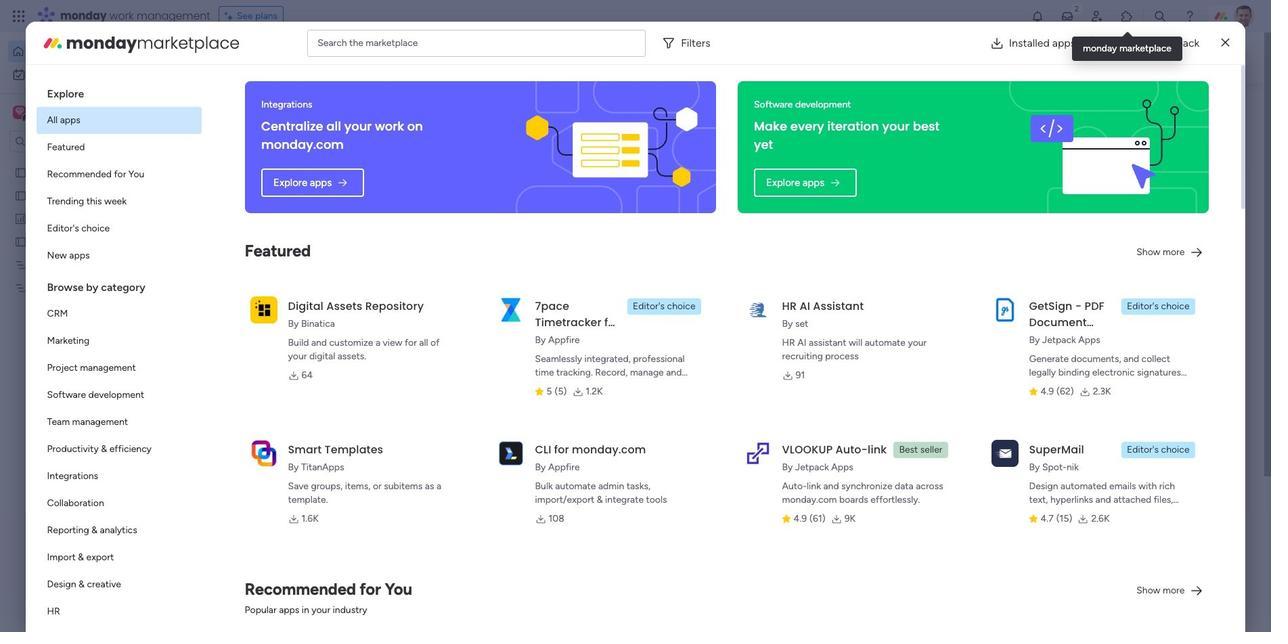 Task type: describe. For each thing, give the bounding box(es) containing it.
close recently visited image
[[250, 110, 266, 127]]

1 horizontal spatial dapulse x slim image
[[1222, 35, 1230, 51]]

1 public board image from the top
[[14, 166, 27, 179]]

getting started element
[[1008, 494, 1211, 548]]

workspace image
[[15, 105, 24, 120]]

help image
[[1184, 9, 1197, 23]]

0 vertical spatial public board image
[[14, 189, 27, 202]]

terry turtle image
[[1234, 5, 1256, 27]]

check circle image
[[1028, 144, 1037, 155]]

update feed image
[[1061, 9, 1075, 23]]

1 heading from the top
[[36, 76, 202, 107]]

v2 bolt switch image
[[1124, 50, 1132, 65]]

Search in workspace field
[[28, 134, 113, 149]]

select product image
[[12, 9, 26, 23]]

2 image
[[1071, 1, 1084, 16]]

notifications image
[[1032, 9, 1045, 23]]



Task type: locate. For each thing, give the bounding box(es) containing it.
2 heading from the top
[[36, 270, 202, 301]]

search everything image
[[1154, 9, 1168, 23]]

terry turtle image
[[282, 606, 309, 633]]

public board image down public dashboard image
[[14, 235, 27, 248]]

0 vertical spatial public board image
[[14, 166, 27, 179]]

public dashboard image
[[14, 212, 27, 225]]

1 vertical spatial dapulse x slim image
[[1191, 98, 1207, 114]]

dapulse x slim image
[[1222, 35, 1230, 51], [1191, 98, 1207, 114]]

quick search results list box
[[250, 127, 975, 472]]

public board image inside quick search results list box
[[267, 247, 282, 262]]

app logo image
[[250, 296, 277, 324], [498, 296, 525, 324], [745, 296, 772, 324], [992, 296, 1019, 324], [250, 440, 277, 467], [498, 440, 525, 467], [745, 440, 772, 467], [992, 440, 1019, 467]]

v2 user feedback image
[[1019, 50, 1029, 66]]

1 vertical spatial monday marketplace image
[[42, 32, 63, 54]]

see plans image
[[225, 9, 237, 24]]

templates image image
[[1020, 272, 1199, 366]]

check circle image
[[1028, 127, 1037, 137]]

0 vertical spatial monday marketplace image
[[1121, 9, 1134, 23]]

1 horizontal spatial monday marketplace image
[[1121, 9, 1134, 23]]

1 horizontal spatial public board image
[[267, 247, 282, 262]]

workspace selection element
[[13, 104, 113, 122]]

2 banner logo image from the left
[[1018, 81, 1194, 213]]

option
[[8, 41, 165, 62], [8, 64, 165, 85], [36, 107, 202, 134], [36, 134, 202, 161], [0, 160, 173, 163], [36, 161, 202, 188], [36, 188, 202, 215], [36, 215, 202, 242], [36, 242, 202, 270], [36, 301, 202, 328], [36, 328, 202, 355], [36, 355, 202, 382], [36, 382, 202, 409], [36, 409, 202, 436], [36, 436, 202, 463], [36, 463, 202, 490], [36, 490, 202, 517], [36, 517, 202, 545], [36, 545, 202, 572], [36, 572, 202, 599], [36, 599, 202, 626]]

1 vertical spatial public board image
[[267, 247, 282, 262]]

2 public board image from the top
[[14, 235, 27, 248]]

component image
[[267, 434, 279, 447]]

0 vertical spatial heading
[[36, 76, 202, 107]]

1 horizontal spatial banner logo image
[[1018, 81, 1194, 213]]

public board image
[[14, 166, 27, 179], [14, 235, 27, 248]]

list box
[[36, 76, 202, 633], [0, 158, 173, 482]]

1 vertical spatial public board image
[[14, 235, 27, 248]]

0 horizontal spatial banner logo image
[[524, 81, 700, 213]]

heading
[[36, 76, 202, 107], [36, 270, 202, 301]]

0 horizontal spatial monday marketplace image
[[42, 32, 63, 54]]

1 vertical spatial heading
[[36, 270, 202, 301]]

0 horizontal spatial public board image
[[14, 189, 27, 202]]

0 horizontal spatial dapulse x slim image
[[1191, 98, 1207, 114]]

banner logo image
[[524, 81, 700, 213], [1018, 81, 1194, 213]]

0 vertical spatial dapulse x slim image
[[1222, 35, 1230, 51]]

invite members image
[[1091, 9, 1105, 23]]

1 banner logo image from the left
[[524, 81, 700, 213]]

public board image up public dashboard image
[[14, 166, 27, 179]]

public board image
[[14, 189, 27, 202], [267, 247, 282, 262]]

workspace image
[[13, 105, 26, 120]]

monday marketplace image
[[1121, 9, 1134, 23], [42, 32, 63, 54]]



Task type: vqa. For each thing, say whether or not it's contained in the screenshot.
rightmost dapulse x slim icon
no



